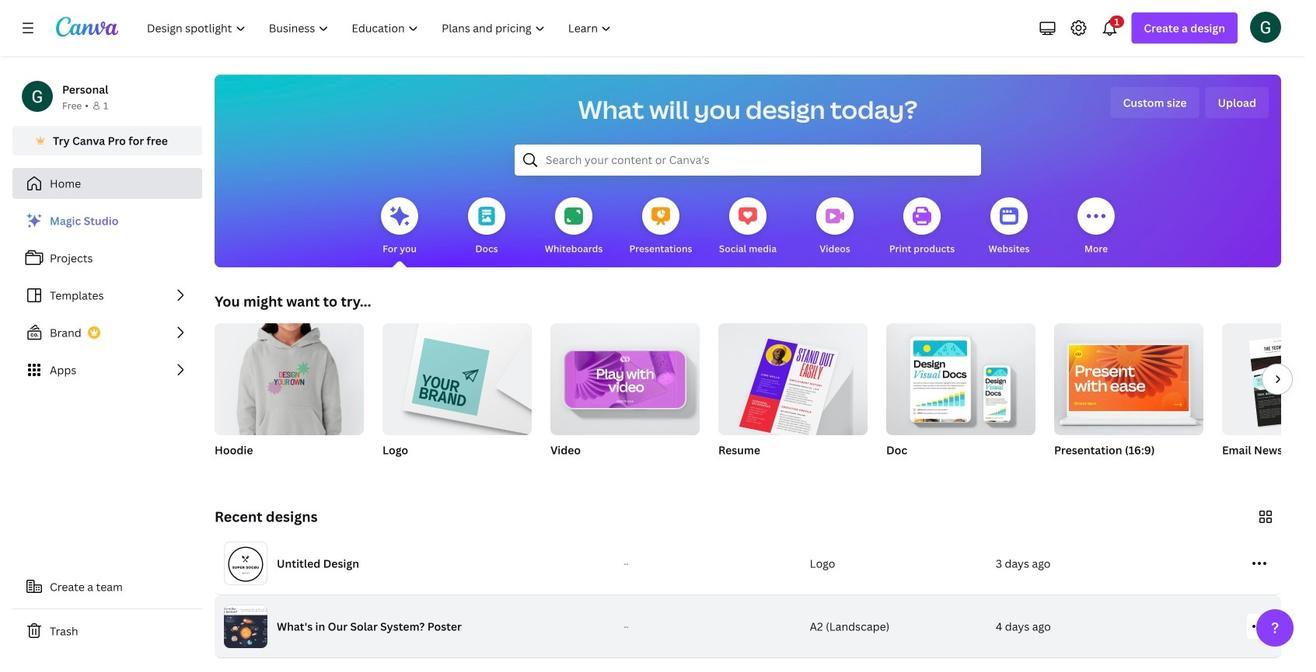 Task type: locate. For each thing, give the bounding box(es) containing it.
list
[[12, 205, 202, 386]]

group
[[215, 317, 364, 478], [215, 317, 364, 436], [383, 317, 532, 478], [383, 317, 532, 436], [551, 317, 700, 478], [551, 317, 700, 436], [719, 317, 868, 478], [719, 317, 868, 442], [887, 324, 1036, 478], [887, 324, 1036, 436], [1055, 324, 1204, 478], [1223, 324, 1307, 478]]

None search field
[[515, 145, 981, 176]]



Task type: vqa. For each thing, say whether or not it's contained in the screenshot.
'Print Posters' link
no



Task type: describe. For each thing, give the bounding box(es) containing it.
greg robinson image
[[1251, 11, 1282, 43]]

top level navigation element
[[137, 12, 625, 44]]

Search search field
[[546, 145, 950, 175]]



